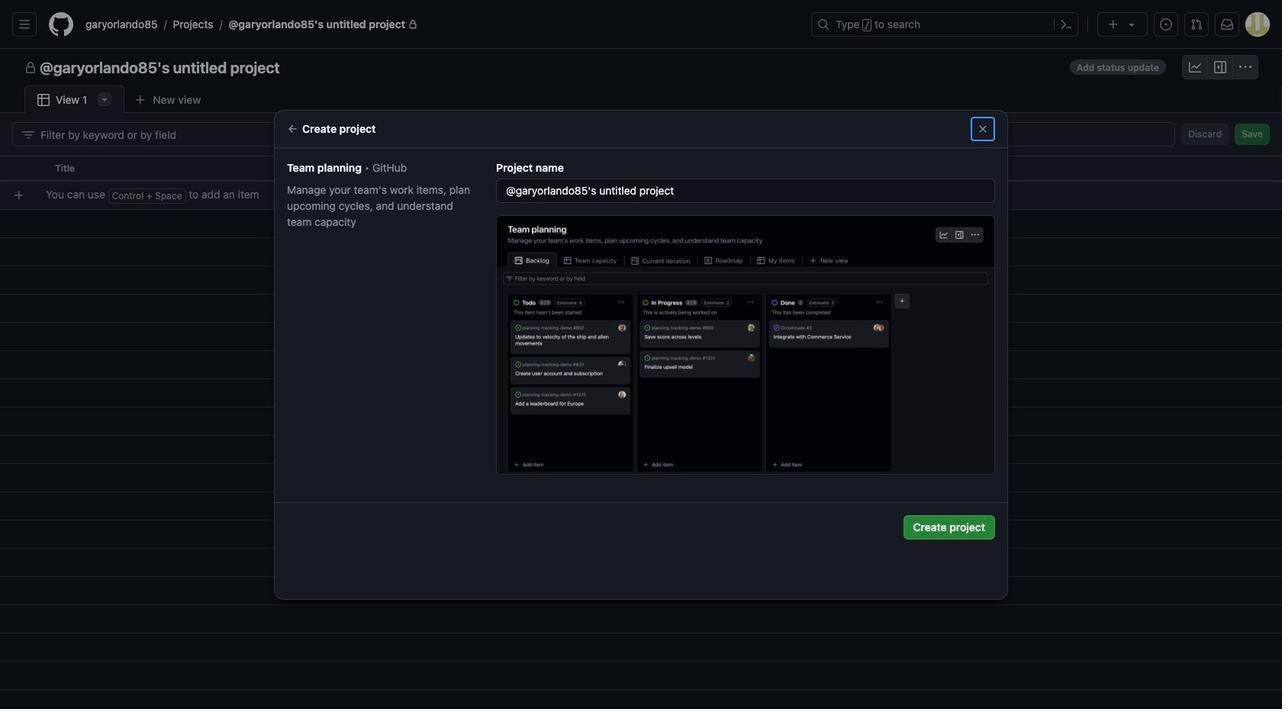 Task type: locate. For each thing, give the bounding box(es) containing it.
sc 9kayk9 0 image
[[1240, 61, 1252, 73], [24, 62, 37, 74], [37, 94, 50, 106], [977, 123, 990, 135], [22, 129, 34, 141]]

back image
[[287, 123, 299, 135]]

preview screenshot for template team planning image
[[496, 215, 996, 475]]

sc 9kayk9 0 image down git pull request 'image'
[[1190, 61, 1202, 73]]

region
[[0, 0, 1283, 709], [275, 147, 1008, 599]]

sc 9kayk9 0 image
[[1190, 61, 1202, 73], [1215, 61, 1227, 73]]

sc 9kayk9 0 image down notifications image
[[1215, 61, 1227, 73]]

issue opened image
[[1161, 18, 1173, 31]]

tab panel
[[0, 113, 1283, 709]]

cell
[[0, 156, 46, 182]]

1 horizontal spatial sc 9kayk9 0 image
[[1215, 61, 1227, 73]]

0 horizontal spatial sc 9kayk9 0 image
[[1190, 61, 1202, 73]]

project navigation
[[0, 49, 1283, 86]]

plus image
[[1108, 18, 1120, 31]]

list
[[79, 12, 802, 37]]

1 sc 9kayk9 0 image from the left
[[1190, 61, 1202, 73]]

dialog
[[275, 110, 1008, 599]]

tab list
[[24, 86, 235, 114]]

2 sc 9kayk9 0 image from the left
[[1215, 61, 1227, 73]]

row
[[0, 156, 1283, 182], [6, 181, 1283, 209]]

create new item or add existing item image
[[13, 189, 25, 201]]

grid
[[0, 156, 1283, 709]]



Task type: vqa. For each thing, say whether or not it's contained in the screenshot.
the leftmost Security
no



Task type: describe. For each thing, give the bounding box(es) containing it.
triangle down image
[[1126, 18, 1138, 31]]

git pull request image
[[1191, 18, 1203, 31]]

Team planning text field
[[497, 179, 995, 202]]

homepage image
[[49, 12, 73, 37]]

command palette image
[[1061, 18, 1073, 31]]

sc 9kayk9 0 image inside view filters "region"
[[22, 129, 34, 141]]

lock image
[[409, 20, 418, 29]]

view filters region
[[12, 122, 1271, 147]]

notifications image
[[1222, 18, 1234, 31]]

title column options image
[[516, 163, 528, 175]]

view options for view 1 image
[[99, 93, 111, 105]]



